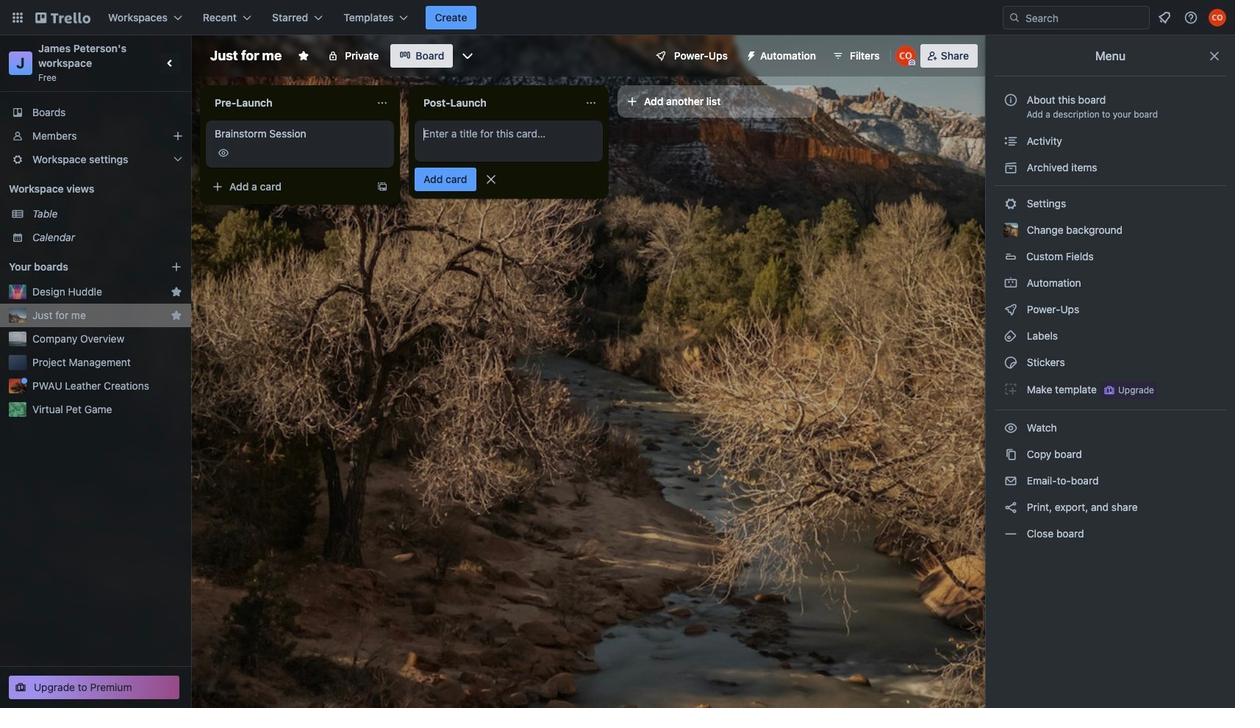Task type: locate. For each thing, give the bounding box(es) containing it.
open information menu image
[[1184, 10, 1199, 25]]

1 sm image from the top
[[1004, 134, 1019, 149]]

1 horizontal spatial christina overa (christinaovera) image
[[1209, 9, 1227, 26]]

2 sm image from the top
[[1004, 302, 1019, 317]]

starred icon image
[[171, 286, 182, 298], [171, 310, 182, 321]]

customize views image
[[461, 49, 475, 63]]

1 vertical spatial starred icon image
[[171, 310, 182, 321]]

3 sm image from the top
[[1004, 382, 1019, 396]]

star or unstar board image
[[298, 50, 310, 62]]

0 vertical spatial starred icon image
[[171, 286, 182, 298]]

7 sm image from the top
[[1004, 527, 1019, 541]]

back to home image
[[35, 6, 90, 29]]

this member is an admin of this board. image
[[909, 60, 915, 66]]

christina overa (christinaovera) image
[[1209, 9, 1227, 26], [896, 46, 916, 66]]

sm image
[[740, 44, 760, 65], [1004, 160, 1019, 175], [1004, 196, 1019, 211], [1004, 276, 1019, 290], [1004, 329, 1019, 343], [1004, 355, 1019, 370], [1004, 421, 1019, 435]]

1 vertical spatial christina overa (christinaovera) image
[[896, 46, 916, 66]]

None text field
[[206, 91, 371, 115], [415, 91, 580, 115], [206, 91, 371, 115], [415, 91, 580, 115]]

sm image
[[1004, 134, 1019, 149], [1004, 302, 1019, 317], [1004, 382, 1019, 396], [1004, 447, 1019, 462], [1004, 474, 1019, 488], [1004, 500, 1019, 515], [1004, 527, 1019, 541]]

create from template… image
[[377, 181, 388, 193]]



Task type: describe. For each thing, give the bounding box(es) containing it.
5 sm image from the top
[[1004, 474, 1019, 488]]

2 starred icon image from the top
[[171, 310, 182, 321]]

search image
[[1009, 12, 1021, 24]]

Board name text field
[[203, 44, 289, 68]]

4 sm image from the top
[[1004, 447, 1019, 462]]

cancel image
[[484, 172, 498, 187]]

6 sm image from the top
[[1004, 500, 1019, 515]]

primary element
[[0, 0, 1236, 35]]

workspace navigation collapse icon image
[[160, 53, 181, 74]]

0 notifications image
[[1156, 9, 1174, 26]]

add board image
[[171, 261, 182, 273]]

1 starred icon image from the top
[[171, 286, 182, 298]]

0 horizontal spatial christina overa (christinaovera) image
[[896, 46, 916, 66]]

your boards with 6 items element
[[9, 258, 149, 276]]

0 vertical spatial christina overa (christinaovera) image
[[1209, 9, 1227, 26]]

Search field
[[1021, 7, 1149, 28]]

Enter a title for this card… text field
[[415, 121, 603, 162]]



Task type: vqa. For each thing, say whether or not it's contained in the screenshot.
sixth sm image
yes



